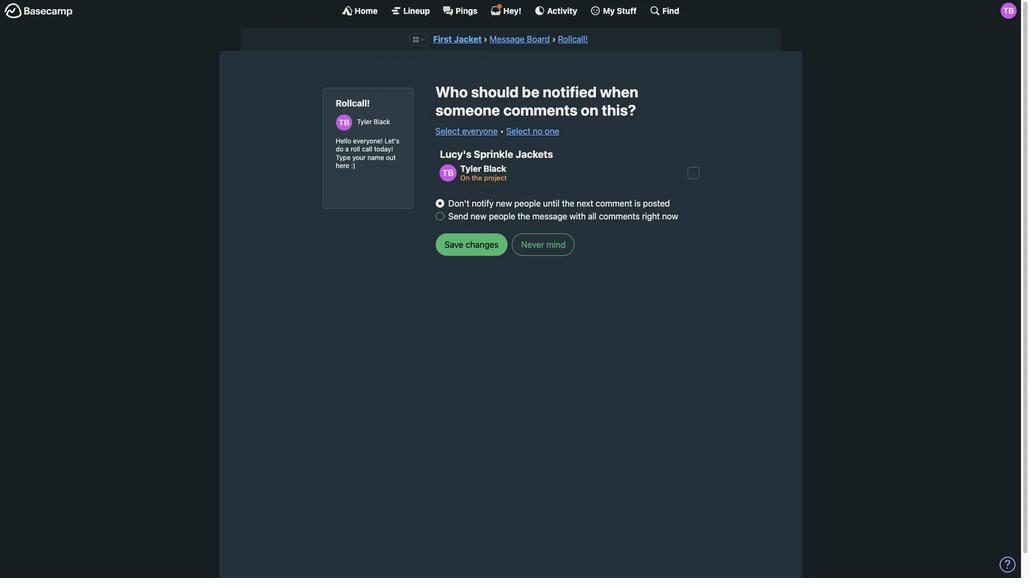 Task type: describe. For each thing, give the bounding box(es) containing it.
1 select from the left
[[435, 126, 460, 136]]

black for tyler black on the project
[[483, 164, 506, 174]]

comments inside who should be notified when someone comments on this?
[[503, 101, 578, 119]]

find button
[[650, 5, 679, 16]]

mind
[[546, 240, 566, 250]]

send
[[448, 212, 468, 221]]

jackets
[[516, 148, 553, 160]]

•
[[500, 126, 504, 136]]

next
[[577, 199, 593, 208]]

on
[[581, 101, 598, 119]]

select everyone button
[[435, 125, 498, 138]]

call
[[362, 145, 372, 153]]

notify
[[472, 199, 494, 208]]

be
[[522, 83, 540, 101]]

my stuff
[[603, 6, 637, 15]]

1 horizontal spatial tyler black image
[[439, 165, 456, 182]]

first
[[433, 34, 452, 44]]

0 vertical spatial people
[[514, 199, 541, 208]]

tyler black
[[357, 118, 390, 126]]

1 horizontal spatial new
[[496, 199, 512, 208]]

everyone
[[462, 126, 498, 136]]

send new people the message             with all comments right now
[[448, 212, 678, 221]]

my
[[603, 6, 615, 15]]

board
[[527, 34, 550, 44]]

on
[[460, 174, 470, 182]]

tyler for tyler black
[[357, 118, 372, 126]]

hello everyone! let's do a roll call today! type your name out here :)
[[336, 137, 399, 170]]

never mind
[[521, 240, 566, 250]]

pings button
[[443, 5, 477, 16]]

do
[[336, 145, 344, 153]]

roll
[[351, 145, 360, 153]]

message
[[532, 212, 567, 221]]

lineup
[[403, 6, 430, 15]]

never
[[521, 240, 544, 250]]

select everyone • select no one
[[435, 126, 559, 136]]

with
[[570, 212, 586, 221]]

don't
[[448, 199, 469, 208]]

main element
[[0, 0, 1021, 21]]

lineup link
[[391, 5, 430, 16]]

lucy's
[[440, 148, 471, 160]]

:)
[[351, 162, 355, 170]]

rollcall! link
[[558, 34, 588, 44]]

find
[[662, 6, 679, 15]]

activity link
[[534, 5, 577, 16]]

let's
[[385, 137, 399, 145]]

2 select from the left
[[506, 126, 531, 136]]

someone
[[435, 101, 500, 119]]

project
[[484, 174, 507, 182]]

everyone!
[[353, 137, 383, 145]]

sprinkle
[[474, 148, 513, 160]]

hey!
[[503, 6, 521, 15]]

type
[[336, 154, 351, 162]]



Task type: locate. For each thing, give the bounding box(es) containing it.
2 horizontal spatial the
[[562, 199, 574, 208]]

the for message
[[518, 212, 530, 221]]

0 vertical spatial tyler
[[357, 118, 372, 126]]

1 › from the left
[[484, 34, 487, 44]]

0 horizontal spatial black
[[374, 118, 390, 126]]

my stuff button
[[590, 5, 637, 16]]

tyler
[[357, 118, 372, 126], [460, 164, 481, 174]]

1 horizontal spatial ›
[[552, 34, 556, 44]]

first jacket link
[[433, 34, 482, 44]]

black up let's
[[374, 118, 390, 126]]

select no one button
[[506, 125, 559, 138]]

all
[[588, 212, 597, 221]]

never mind link
[[512, 234, 575, 256]]

should
[[471, 83, 519, 101]]

0 horizontal spatial comments
[[503, 101, 578, 119]]

who
[[435, 83, 468, 101]]

1 horizontal spatial the
[[518, 212, 530, 221]]

1 horizontal spatial comments
[[599, 212, 640, 221]]

0 vertical spatial black
[[374, 118, 390, 126]]

1 vertical spatial black
[[483, 164, 506, 174]]

›
[[484, 34, 487, 44], [552, 34, 556, 44]]

tyler black image
[[1001, 3, 1017, 19]]

1 vertical spatial the
[[562, 199, 574, 208]]

tyler black image
[[336, 114, 352, 131], [439, 165, 456, 182]]

jacket
[[454, 34, 482, 44]]

until
[[543, 199, 560, 208]]

here
[[336, 162, 349, 170]]

2 › from the left
[[552, 34, 556, 44]]

1 horizontal spatial tyler
[[460, 164, 481, 174]]

1 horizontal spatial black
[[483, 164, 506, 174]]

black
[[374, 118, 390, 126], [483, 164, 506, 174]]

select up lucy's
[[435, 126, 460, 136]]

message board link
[[490, 34, 550, 44]]

don't notify new people until the next comment is posted
[[448, 199, 670, 208]]

1 vertical spatial comments
[[599, 212, 640, 221]]

1 vertical spatial tyler
[[460, 164, 481, 174]]

rollcall!
[[558, 34, 588, 44], [336, 98, 370, 109]]

new right notify
[[496, 199, 512, 208]]

0 horizontal spatial tyler black image
[[336, 114, 352, 131]]

who should be notified when someone comments on this?
[[435, 83, 638, 119]]

1 vertical spatial rollcall!
[[336, 98, 370, 109]]

tyler up on at the left top of page
[[460, 164, 481, 174]]

rollcall! up tyler black
[[336, 98, 370, 109]]

your
[[352, 154, 366, 162]]

home link
[[342, 5, 378, 16]]

right
[[642, 212, 660, 221]]

is
[[634, 199, 641, 208]]

comments down comment
[[599, 212, 640, 221]]

0 horizontal spatial select
[[435, 126, 460, 136]]

2 vertical spatial the
[[518, 212, 530, 221]]

None submit
[[435, 234, 508, 256]]

0 vertical spatial the
[[472, 174, 482, 182]]

people down notify
[[489, 212, 515, 221]]

0 horizontal spatial tyler
[[357, 118, 372, 126]]

1 horizontal spatial select
[[506, 126, 531, 136]]

out
[[386, 154, 396, 162]]

notified
[[543, 83, 597, 101]]

› message board › rollcall!
[[484, 34, 588, 44]]

0 vertical spatial comments
[[503, 101, 578, 119]]

black for tyler black
[[374, 118, 390, 126]]

new
[[496, 199, 512, 208], [471, 212, 487, 221]]

first jacket
[[433, 34, 482, 44]]

hello
[[336, 137, 351, 145]]

0 horizontal spatial ›
[[484, 34, 487, 44]]

posted
[[643, 199, 670, 208]]

people
[[514, 199, 541, 208], [489, 212, 515, 221]]

tyler inside tyler black on the project
[[460, 164, 481, 174]]

today!
[[374, 145, 393, 153]]

switch accounts image
[[4, 3, 73, 19]]

tyler black on the project
[[460, 164, 507, 182]]

1 vertical spatial tyler black image
[[439, 165, 456, 182]]

pings
[[456, 6, 477, 15]]

comments down be
[[503, 101, 578, 119]]

a
[[345, 145, 349, 153]]

the up send new people the message             with all comments right now
[[562, 199, 574, 208]]

tyler for tyler black on the project
[[460, 164, 481, 174]]

black inside tyler black on the project
[[483, 164, 506, 174]]

when
[[600, 83, 638, 101]]

0 horizontal spatial rollcall!
[[336, 98, 370, 109]]

select
[[435, 126, 460, 136], [506, 126, 531, 136]]

› right jacket
[[484, 34, 487, 44]]

the
[[472, 174, 482, 182], [562, 199, 574, 208], [518, 212, 530, 221]]

the inside tyler black on the project
[[472, 174, 482, 182]]

the left message
[[518, 212, 530, 221]]

tyler black image left on at the left top of page
[[439, 165, 456, 182]]

now
[[662, 212, 678, 221]]

home
[[355, 6, 378, 15]]

the right on at the left top of page
[[472, 174, 482, 182]]

0 vertical spatial new
[[496, 199, 512, 208]]

1 vertical spatial people
[[489, 212, 515, 221]]

hey! button
[[490, 4, 521, 16]]

stuff
[[617, 6, 637, 15]]

0 horizontal spatial new
[[471, 212, 487, 221]]

no
[[533, 126, 543, 136]]

0 vertical spatial rollcall!
[[558, 34, 588, 44]]

lucy's sprinkle jackets
[[440, 148, 553, 160]]

message
[[490, 34, 525, 44]]

the for project
[[472, 174, 482, 182]]

new down notify
[[471, 212, 487, 221]]

people left 'until'
[[514, 199, 541, 208]]

1 horizontal spatial rollcall!
[[558, 34, 588, 44]]

select right •
[[506, 126, 531, 136]]

comments
[[503, 101, 578, 119], [599, 212, 640, 221]]

rollcall! down "activity"
[[558, 34, 588, 44]]

› right board
[[552, 34, 556, 44]]

name
[[368, 154, 384, 162]]

one
[[545, 126, 559, 136]]

black up project
[[483, 164, 506, 174]]

0 vertical spatial tyler black image
[[336, 114, 352, 131]]

tyler up 'everyone!' at the left top of the page
[[357, 118, 372, 126]]

this?
[[602, 101, 636, 119]]

tyler black image up hello
[[336, 114, 352, 131]]

comment
[[596, 199, 632, 208]]

activity
[[547, 6, 577, 15]]

1 vertical spatial new
[[471, 212, 487, 221]]

0 horizontal spatial the
[[472, 174, 482, 182]]



Task type: vqa. For each thing, say whether or not it's contained in the screenshot.
next
yes



